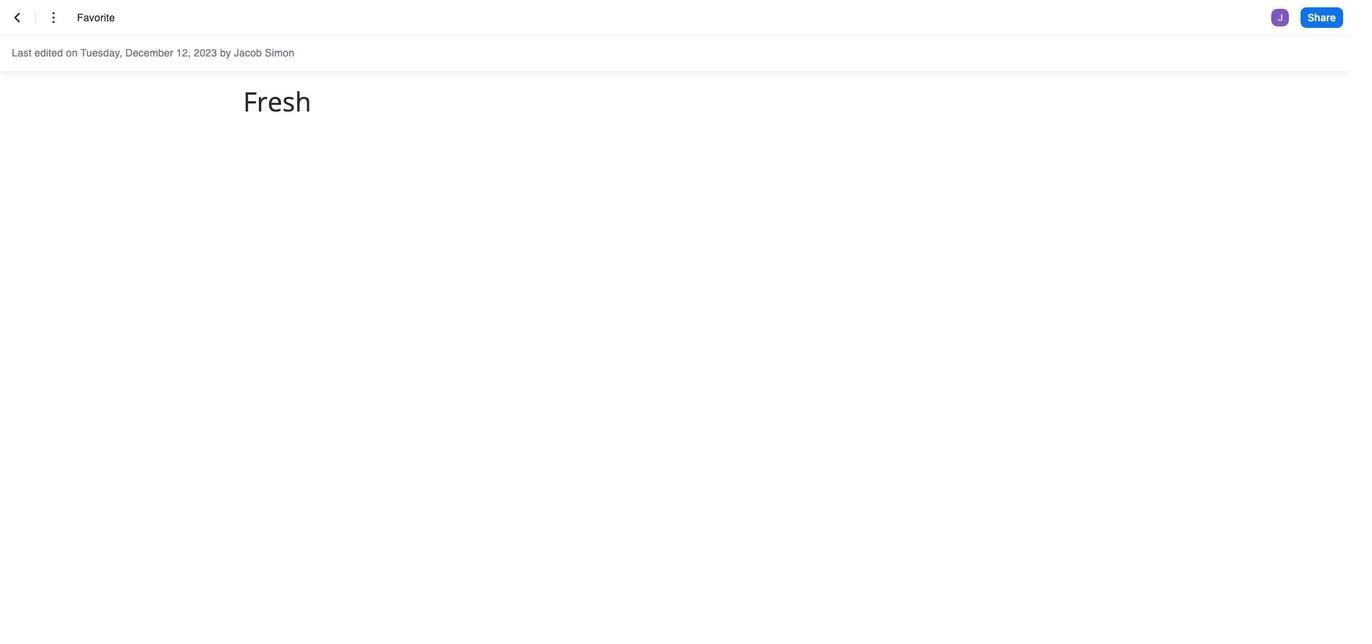 Task type: vqa. For each thing, say whether or not it's contained in the screenshot.
Application on the right top of page
no



Task type: locate. For each thing, give the bounding box(es) containing it.
jacob simon image
[[1272, 9, 1289, 26]]

None text field
[[77, 10, 133, 25]]

last
[[12, 47, 32, 59]]

more image
[[45, 9, 62, 26]]

share button
[[1301, 7, 1344, 28]]

fresh
[[243, 84, 311, 120]]

edited
[[34, 47, 63, 59]]

by
[[220, 47, 231, 59]]

share
[[1309, 11, 1337, 23]]

last edited on tuesday, december 12, 2023 by jacob simon
[[12, 47, 295, 59]]

tuesday,
[[81, 47, 122, 59]]

12,
[[176, 47, 191, 59]]



Task type: describe. For each thing, give the bounding box(es) containing it.
2023
[[194, 47, 217, 59]]

bold image
[[245, 45, 263, 62]]

simon
[[265, 47, 295, 59]]

on
[[66, 47, 78, 59]]

december
[[125, 47, 173, 59]]

italic image
[[275, 45, 292, 62]]

jacob
[[234, 47, 262, 59]]

all notes image
[[9, 9, 26, 26]]



